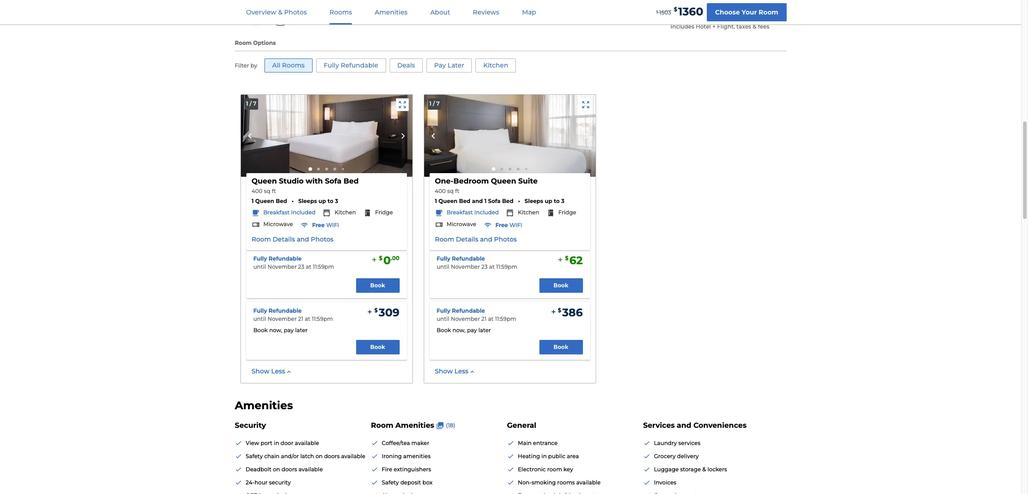 Task type: describe. For each thing, give the bounding box(es) containing it.
reviews button
[[462, 0, 511, 25]]

electronic
[[518, 467, 546, 474]]

laundry
[[655, 441, 678, 447]]

tab list containing overview & photos
[[235, 0, 548, 25]]

24-
[[246, 480, 255, 487]]

pay
[[434, 61, 446, 69]]

storage
[[681, 467, 701, 474]]

wifi for 62
[[510, 222, 523, 229]]

coffee/tea
[[382, 441, 410, 447]]

grocery delivery
[[655, 454, 699, 460]]

room details and photos button for 0
[[252, 236, 334, 245]]

select
[[304, 14, 328, 22]]

microwave for 0
[[264, 221, 293, 228]]

show for 386
[[435, 368, 453, 376]]

11:59pm for 309
[[312, 316, 333, 323]]

non-
[[518, 480, 532, 487]]

24-hour security
[[246, 480, 291, 487]]

pay later button
[[427, 59, 472, 73]]

bed inside the queen studio with sofa bed 400 sq ft 1 queen bed   •   sleeps up to 3
[[344, 177, 359, 186]]

latch
[[301, 454, 314, 460]]

21 for 386
[[482, 316, 487, 323]]

amenities button
[[364, 0, 419, 25]]

by
[[251, 62, 257, 69]]

suite
[[519, 177, 538, 186]]

deposit
[[401, 480, 421, 487]]

bed inside one-bedroom queen suite 400 sq ft 1 queen bed and 1 sofa bed   •   sleeps up to 3
[[459, 198, 471, 205]]

coffee/tea maker
[[382, 441, 430, 447]]

your
[[330, 14, 347, 22]]

queen studio with sofa bed 400 sq ft 1 queen bed   •   sleeps up to 3
[[252, 177, 359, 205]]

choose your room button
[[708, 3, 787, 21]]

fully refundable until november 23 at 11:59pm for 0
[[254, 255, 334, 271]]

1 vertical spatial amenities
[[235, 400, 293, 413]]

1360
[[679, 5, 704, 18]]

rooms inside filter by amenity region
[[282, 61, 305, 69]]

$ for 62
[[565, 255, 569, 262]]

taxes
[[737, 23, 752, 30]]

at for 0
[[306, 264, 312, 271]]

go to image #3 image for 62
[[509, 168, 512, 171]]

pay for 309
[[284, 327, 294, 334]]

to inside one-bedroom queen suite 400 sq ft 1 queen bed and 1 sofa bed   •   sleeps up to 3
[[554, 198, 560, 205]]

23 for 62
[[482, 264, 488, 271]]

sq inside the queen studio with sofa bed 400 sq ft 1 queen bed   •   sleeps up to 3
[[264, 188, 271, 195]]

kitchen for 62
[[518, 209, 540, 216]]

hotel
[[696, 23, 712, 30]]

2 vertical spatial amenities
[[396, 422, 435, 430]]

key
[[564, 467, 574, 474]]

rooms
[[558, 480, 575, 487]]

person
[[762, 12, 787, 21]]

filter
[[235, 62, 249, 69]]

book button for 386
[[540, 340, 583, 355]]

heating in public area
[[518, 454, 579, 460]]

all
[[272, 61, 281, 69]]

breakfast included for 0
[[264, 209, 316, 216]]

refundable for 309
[[269, 308, 302, 315]]

amenities inside amenities button
[[375, 8, 408, 16]]

$ for 386
[[558, 308, 562, 314]]

overview & photos button
[[235, 0, 318, 25]]

available left 'ironing'
[[341, 454, 366, 460]]

sofa inside one-bedroom queen suite 400 sq ft 1 queen bed and 1 sofa bed   •   sleeps up to 3
[[488, 198, 501, 205]]

photo carousel region for 0
[[241, 95, 413, 177]]

23 for 0
[[298, 264, 305, 271]]

view port in door available
[[246, 441, 319, 447]]

fire extinguishers
[[382, 467, 432, 474]]

refundable for 62
[[452, 255, 485, 262]]

1 inside the queen studio with sofa bed 400 sq ft 1 queen bed   •   sleeps up to 3
[[252, 198, 254, 205]]

& inside bundle & save select your hotel
[[330, 3, 334, 9]]

services and conveniences
[[644, 422, 747, 430]]

go to image #5 image for 0
[[342, 169, 344, 170]]

go to image #1 image for 0
[[309, 168, 312, 171]]

room details and photos for 62
[[435, 236, 517, 244]]

free wifi for 62
[[496, 222, 523, 229]]

free wifi for 0
[[312, 222, 339, 229]]

ironing amenities
[[382, 454, 431, 460]]

/ for 0
[[250, 100, 252, 107]]

all rooms
[[272, 61, 305, 69]]

$ 0 . 00
[[379, 254, 400, 267]]

book for 309
[[371, 344, 385, 351]]

breakfast for 62
[[447, 209, 473, 216]]

smoking
[[532, 480, 556, 487]]

deadbolt on doors available
[[246, 467, 323, 474]]

go to image #2 image for 62
[[501, 168, 503, 171]]

at for 309
[[305, 316, 310, 323]]

overview
[[246, 8, 277, 16]]

0 vertical spatial rooms
[[330, 8, 352, 16]]

luggage
[[655, 467, 679, 474]]

(18)
[[446, 423, 456, 429]]

fully refundable until november 21 at 11:59pm book now, pay later for 309
[[254, 308, 333, 334]]

and inside one-bedroom queen suite 400 sq ft 1 queen bed and 1 sofa bed   •   sleeps up to 3
[[472, 198, 483, 205]]

1 / 7 for 0
[[246, 100, 256, 107]]

available right rooms
[[577, 480, 601, 487]]

save
[[335, 3, 348, 9]]

to inside the queen studio with sofa bed 400 sq ft 1 queen bed   •   sleeps up to 3
[[328, 198, 334, 205]]

bundle price: $1360 per person includes hotel + flight, taxes & fees
[[671, 12, 787, 30]]

invoices
[[655, 480, 677, 487]]

book for 0
[[371, 282, 385, 289]]

safety for safety chain and/or latch on doors available
[[246, 454, 263, 460]]

later
[[448, 61, 465, 69]]

security
[[269, 480, 291, 487]]

fridge for 0
[[375, 209, 393, 216]]

go to image #4 image for 62
[[517, 168, 520, 171]]

photo carousel region for 62
[[424, 95, 596, 177]]

book button for 309
[[356, 340, 400, 355]]

one-bedroom queen suite 400 sq ft 1 queen bed and 1 sofa bed   •   sleeps up to 3
[[435, 177, 565, 205]]

fully refundable until november 21 at 11:59pm book now, pay later for 386
[[437, 308, 517, 334]]

0 horizontal spatial in
[[274, 441, 279, 447]]

luggage storage & lockers
[[655, 467, 728, 474]]

0
[[384, 254, 391, 267]]

delivery
[[678, 454, 699, 460]]

november for 62
[[451, 264, 480, 271]]

main entrance
[[518, 441, 558, 447]]

$1360
[[724, 12, 745, 21]]

hotel
[[349, 14, 368, 22]]

reviews
[[473, 8, 500, 16]]

included for 62
[[475, 209, 499, 216]]

image #1 image for 62
[[424, 95, 596, 177]]

fees
[[759, 23, 770, 30]]

services
[[679, 441, 701, 447]]

up inside the queen studio with sofa bed 400 sq ft 1 queen bed   •   sleeps up to 3
[[319, 198, 326, 205]]

general
[[507, 422, 537, 430]]

$ for 1503
[[657, 10, 659, 14]]

400 inside one-bedroom queen suite 400 sq ft 1 queen bed and 1 sofa bed   •   sleeps up to 3
[[435, 188, 446, 195]]

about button
[[420, 0, 461, 25]]

1 horizontal spatial on
[[316, 454, 323, 460]]

per
[[747, 12, 760, 21]]

about
[[431, 8, 451, 16]]

show less for 386
[[435, 368, 469, 376]]

309
[[379, 306, 400, 320]]

safety for safety deposit box
[[382, 480, 399, 487]]

microwave for 62
[[447, 221, 477, 228]]

refundable for 386
[[452, 308, 485, 315]]

show less button for 386
[[435, 368, 476, 377]]

fridge for 62
[[559, 209, 577, 216]]

november for 0
[[268, 264, 297, 271]]

(18) button
[[435, 422, 456, 431]]

+ inside bundle price: $1360 per person includes hotel + flight, taxes & fees
[[713, 23, 716, 30]]

less for 386
[[455, 368, 469, 376]]

hour
[[255, 480, 268, 487]]

later for 309
[[295, 327, 308, 334]]

kitchen inside button
[[484, 61, 509, 69]]

wifi for 0
[[326, 222, 339, 229]]

0 horizontal spatial +
[[266, 9, 270, 17]]

00
[[392, 255, 400, 262]]

filter by amenity region
[[235, 59, 520, 80]]

until for 386
[[437, 316, 450, 323]]

main
[[518, 441, 532, 447]]

1 horizontal spatial in
[[542, 454, 547, 460]]

photos for 62
[[495, 236, 517, 244]]

details for 62
[[456, 236, 479, 244]]

$ 62
[[565, 254, 583, 267]]

& inside bundle price: $1360 per person includes hotel + flight, taxes & fees
[[753, 23, 757, 30]]

book for 386
[[554, 344, 569, 351]]

safety deposit box
[[382, 480, 433, 487]]

port
[[261, 441, 273, 447]]

fire
[[382, 467, 393, 474]]

fully for 62
[[437, 255, 451, 262]]

now, for 309
[[269, 327, 283, 334]]

chain
[[264, 454, 280, 460]]

3 inside the queen studio with sofa bed 400 sq ft 1 queen bed   •   sleeps up to 3
[[335, 198, 338, 205]]

non-smoking rooms available
[[518, 480, 601, 487]]

show less for 309
[[252, 368, 285, 376]]



Task type: vqa. For each thing, say whether or not it's contained in the screenshot.
Pool to the top
no



Task type: locate. For each thing, give the bounding box(es) containing it.
bundle inside bundle price: $1360 per person includes hotel + flight, taxes & fees
[[671, 12, 699, 21]]

1 horizontal spatial up
[[545, 198, 553, 205]]

1 microwave from the left
[[264, 221, 293, 228]]

1 horizontal spatial sq
[[448, 188, 454, 195]]

electronic room key
[[518, 467, 574, 474]]

public
[[549, 454, 566, 460]]

services
[[644, 422, 675, 430]]

2 sq from the left
[[448, 188, 454, 195]]

kitchen for 0
[[335, 209, 356, 216]]

go to image #1 image up one-bedroom queen suite 400 sq ft 1 queen bed and 1 sofa bed   •   sleeps up to 3
[[492, 168, 496, 171]]

$ inside $ 62
[[565, 255, 569, 262]]

0 horizontal spatial go to image #4 image
[[334, 168, 336, 171]]

1 / 7 down pay
[[430, 100, 440, 107]]

at
[[306, 264, 312, 271], [490, 264, 495, 271], [305, 316, 310, 323], [488, 316, 494, 323]]

includes
[[671, 23, 695, 30]]

$ 386
[[558, 306, 583, 320]]

1 go to image #1 image from the left
[[309, 168, 312, 171]]

1 21 from the left
[[298, 316, 304, 323]]

3
[[335, 198, 338, 205], [562, 198, 565, 205]]

1 fully refundable until november 23 at 11:59pm from the left
[[254, 255, 334, 271]]

1 horizontal spatial go to image #5 image
[[526, 169, 527, 170]]

1 horizontal spatial show less
[[435, 368, 469, 376]]

extinguishers
[[394, 467, 432, 474]]

room details and photos for 0
[[252, 236, 334, 244]]

deals button
[[390, 59, 423, 73]]

2 horizontal spatial photos
[[495, 236, 517, 244]]

0 horizontal spatial go to image #5 image
[[342, 169, 344, 170]]

21 for 309
[[298, 316, 304, 323]]

1 horizontal spatial 1 / 7
[[430, 100, 440, 107]]

at for 386
[[488, 316, 494, 323]]

2 go to image #1 image from the left
[[492, 168, 496, 171]]

go to image #1 image up with
[[309, 168, 312, 171]]

amenities right hotel
[[375, 8, 408, 16]]

2 now, from the left
[[453, 327, 466, 334]]

bed down bedroom
[[459, 198, 471, 205]]

2 free wifi from the left
[[496, 222, 523, 229]]

1 room details and photos button from the left
[[252, 236, 334, 245]]

safety down "fire" on the bottom left of page
[[382, 480, 399, 487]]

1 later from the left
[[295, 327, 308, 334]]

go to image #5 image
[[342, 169, 344, 170], [526, 169, 527, 170]]

/ down by
[[250, 100, 252, 107]]

0 horizontal spatial image #1 image
[[241, 95, 413, 177]]

0 horizontal spatial go to image #3 image
[[325, 168, 328, 171]]

room details and photos button for 62
[[435, 236, 517, 245]]

up inside one-bedroom queen suite 400 sq ft 1 queen bed and 1 sofa bed   •   sleeps up to 3
[[545, 198, 553, 205]]

go to image #3 image up the queen studio with sofa bed 400 sq ft 1 queen bed   •   sleeps up to 3
[[325, 168, 328, 171]]

1 horizontal spatial go to image #1 image
[[492, 168, 496, 171]]

november for 309
[[268, 316, 297, 323]]

1 free from the left
[[312, 222, 325, 229]]

1 horizontal spatial to
[[554, 198, 560, 205]]

book for 62
[[554, 282, 569, 289]]

$
[[674, 6, 678, 13], [657, 10, 659, 14], [379, 255, 383, 262], [565, 255, 569, 262], [375, 308, 378, 314], [558, 308, 562, 314]]

book button down $ 386
[[540, 340, 583, 355]]

2 microwave from the left
[[447, 221, 477, 228]]

0 vertical spatial in
[[274, 441, 279, 447]]

2 go to image #4 image from the left
[[517, 168, 520, 171]]

photos
[[284, 8, 307, 16], [311, 236, 334, 244], [495, 236, 517, 244]]

1 horizontal spatial microwave
[[447, 221, 477, 228]]

0 horizontal spatial show less button
[[252, 368, 293, 377]]

/
[[250, 100, 252, 107], [433, 100, 435, 107]]

breakfast included for 62
[[447, 209, 499, 216]]

image #1 image
[[241, 95, 413, 177], [424, 95, 596, 177]]

less
[[271, 368, 285, 376], [455, 368, 469, 376]]

go to image #4 image up suite
[[517, 168, 520, 171]]

on up security
[[273, 467, 280, 474]]

fully for 309
[[254, 308, 267, 315]]

entrance
[[533, 441, 558, 447]]

1 horizontal spatial rooms
[[330, 8, 352, 16]]

doors right latch
[[324, 454, 340, 460]]

1 1 / 7 from the left
[[246, 100, 256, 107]]

& left lockers
[[703, 467, 707, 474]]

1 horizontal spatial bed
[[459, 198, 471, 205]]

and
[[472, 198, 483, 205], [297, 236, 309, 244], [480, 236, 493, 244], [677, 422, 692, 430]]

2 wifi from the left
[[510, 222, 523, 229]]

1 horizontal spatial /
[[433, 100, 435, 107]]

0 horizontal spatial up
[[319, 198, 326, 205]]

wifi down the queen studio with sofa bed 400 sq ft 1 queen bed   •   sleeps up to 3
[[326, 222, 339, 229]]

photo carousel region
[[241, 95, 413, 177], [424, 95, 596, 177]]

1 vertical spatial safety
[[382, 480, 399, 487]]

doors
[[324, 454, 340, 460], [282, 467, 297, 474]]

available up latch
[[295, 441, 319, 447]]

0 horizontal spatial photo carousel region
[[241, 95, 413, 177]]

0 horizontal spatial show
[[252, 368, 270, 376]]

1 show less from the left
[[252, 368, 285, 376]]

.
[[391, 255, 392, 262]]

1 horizontal spatial bundle
[[671, 12, 699, 21]]

1 breakfast included from the left
[[264, 209, 316, 216]]

image #1 image for 0
[[241, 95, 413, 177]]

1 23 from the left
[[298, 264, 305, 271]]

2 fully refundable until november 21 at 11:59pm book now, pay later from the left
[[437, 308, 517, 334]]

bundle inside bundle & save select your hotel
[[308, 3, 329, 9]]

$ left 62
[[565, 255, 569, 262]]

& left save at the left top of the page
[[330, 3, 334, 9]]

1 go to image #2 image from the left
[[317, 168, 320, 171]]

price:
[[701, 12, 722, 21]]

0 horizontal spatial sofa
[[325, 177, 342, 186]]

ft inside the queen studio with sofa bed 400 sq ft 1 queen bed   •   sleeps up to 3
[[272, 188, 276, 195]]

2 400 from the left
[[435, 188, 446, 195]]

breakfast included down bedroom
[[447, 209, 499, 216]]

7 down by
[[253, 100, 256, 107]]

11:59pm
[[313, 264, 334, 271], [496, 264, 518, 271], [312, 316, 333, 323], [495, 316, 517, 323]]

0 horizontal spatial ft
[[272, 188, 276, 195]]

refundable
[[341, 61, 379, 69], [269, 255, 302, 262], [452, 255, 485, 262], [269, 308, 302, 315], [452, 308, 485, 315]]

2 fully refundable until november 23 at 11:59pm from the left
[[437, 255, 518, 271]]

november for 386
[[451, 316, 480, 323]]

go to image #2 image for 0
[[317, 168, 320, 171]]

1 pay from the left
[[284, 327, 294, 334]]

1 horizontal spatial later
[[479, 327, 491, 334]]

1 horizontal spatial go to image #3 image
[[509, 168, 512, 171]]

view
[[246, 441, 259, 447]]

2 / from the left
[[433, 100, 435, 107]]

$ 309
[[375, 306, 400, 320]]

1 horizontal spatial included
[[475, 209, 499, 216]]

free down one-bedroom queen suite 400 sq ft 1 queen bed and 1 sofa bed   •   sleeps up to 3
[[496, 222, 508, 229]]

0 horizontal spatial breakfast
[[264, 209, 290, 216]]

0 horizontal spatial included
[[291, 209, 316, 216]]

choose
[[716, 8, 740, 16]]

1 3 from the left
[[335, 198, 338, 205]]

0 horizontal spatial go to image #1 image
[[309, 168, 312, 171]]

& right overview
[[278, 8, 283, 16]]

on
[[316, 454, 323, 460], [273, 467, 280, 474]]

bed right with
[[344, 177, 359, 186]]

tab list
[[235, 0, 548, 25]]

filter by
[[235, 62, 257, 69]]

safety
[[246, 454, 263, 460], [382, 480, 399, 487]]

2 later from the left
[[479, 327, 491, 334]]

1 fridge from the left
[[375, 209, 393, 216]]

2 room details and photos button from the left
[[435, 236, 517, 245]]

wifi down one-bedroom queen suite 400 sq ft 1 queen bed and 1 sofa bed   •   sleeps up to 3
[[510, 222, 523, 229]]

1 horizontal spatial pay
[[467, 327, 477, 334]]

0 horizontal spatial 23
[[298, 264, 305, 271]]

book button down $ 309
[[356, 340, 400, 355]]

$ left 309
[[375, 308, 378, 314]]

/ for 62
[[433, 100, 435, 107]]

ironing
[[382, 454, 402, 460]]

0 vertical spatial safety
[[246, 454, 263, 460]]

1 horizontal spatial go to image #2 image
[[501, 168, 503, 171]]

go to image #2 image up with
[[317, 168, 320, 171]]

1 vertical spatial sofa
[[488, 198, 501, 205]]

0 horizontal spatial microwave
[[264, 221, 293, 228]]

breakfast down bedroom
[[447, 209, 473, 216]]

0 horizontal spatial photos
[[284, 8, 307, 16]]

kitchen button
[[476, 59, 516, 73]]

choose your room
[[716, 8, 779, 16]]

go to image #3 image up one-bedroom queen suite 400 sq ft 1 queen bed and 1 sofa bed   •   sleeps up to 3
[[509, 168, 512, 171]]

1 to from the left
[[328, 198, 334, 205]]

2 pay from the left
[[467, 327, 477, 334]]

your
[[742, 8, 757, 16]]

one-
[[435, 177, 454, 186]]

fully for 386
[[437, 308, 451, 315]]

room details and photos
[[252, 236, 334, 244], [435, 236, 517, 244]]

1 included from the left
[[291, 209, 316, 216]]

1 image #1 image from the left
[[241, 95, 413, 177]]

2 go to image #3 image from the left
[[509, 168, 512, 171]]

go to image #1 image
[[309, 168, 312, 171], [492, 168, 496, 171]]

microwave down bedroom
[[447, 221, 477, 228]]

fully inside filter by amenity region
[[324, 61, 339, 69]]

amenities up security
[[235, 400, 293, 413]]

2 7 from the left
[[437, 100, 440, 107]]

1 ft from the left
[[272, 188, 276, 195]]

deals
[[398, 61, 415, 69]]

show
[[252, 368, 270, 376], [435, 368, 453, 376]]

$ inside $ 0 . 00
[[379, 255, 383, 262]]

2 fridge from the left
[[559, 209, 577, 216]]

bundle for &
[[308, 3, 329, 9]]

free wifi down one-bedroom queen suite 400 sq ft 1 queen bed and 1 sofa bed   •   sleeps up to 3
[[496, 222, 523, 229]]

photos for 0
[[311, 236, 334, 244]]

go to image #3 image for 0
[[325, 168, 328, 171]]

0 horizontal spatial fridge
[[375, 209, 393, 216]]

studio
[[279, 177, 304, 186]]

conveniences
[[694, 422, 747, 430]]

go to image #2 image up one-bedroom queen suite 400 sq ft 1 queen bed and 1 sofa bed   •   sleeps up to 3
[[501, 168, 503, 171]]

sofa inside the queen studio with sofa bed 400 sq ft 1 queen bed   •   sleeps up to 3
[[325, 177, 342, 186]]

1 show from the left
[[252, 368, 270, 376]]

1 free wifi from the left
[[312, 222, 339, 229]]

microwave down the queen studio with sofa bed 400 sq ft 1 queen bed   •   sleeps up to 3
[[264, 221, 293, 228]]

1 horizontal spatial fridge
[[559, 209, 577, 216]]

included down the queen studio with sofa bed 400 sq ft 1 queen bed   •   sleeps up to 3
[[291, 209, 316, 216]]

sofa down bedroom
[[488, 198, 501, 205]]

0 vertical spatial +
[[266, 9, 270, 17]]

0 horizontal spatial on
[[273, 467, 280, 474]]

sofa right with
[[325, 177, 342, 186]]

go to image #2 image
[[317, 168, 320, 171], [501, 168, 503, 171]]

1 go to image #5 image from the left
[[342, 169, 344, 170]]

and/or
[[281, 454, 299, 460]]

1 room details and photos from the left
[[252, 236, 334, 244]]

amenities up maker
[[396, 422, 435, 430]]

map
[[522, 8, 537, 16]]

1 horizontal spatial show less button
[[435, 368, 476, 377]]

2 to from the left
[[554, 198, 560, 205]]

1 fully refundable until november 21 at 11:59pm book now, pay later from the left
[[254, 308, 333, 334]]

free wifi down the queen studio with sofa bed 400 sq ft 1 queen bed   •   sleeps up to 3
[[312, 222, 339, 229]]

1 / 7 for 62
[[430, 100, 440, 107]]

at for 62
[[490, 264, 495, 271]]

0 vertical spatial amenities
[[375, 8, 408, 16]]

0 horizontal spatial go to image #2 image
[[317, 168, 320, 171]]

all rooms button
[[265, 59, 313, 73]]

0 horizontal spatial later
[[295, 327, 308, 334]]

3 inside one-bedroom queen suite 400 sq ft 1 queen bed and 1 sofa bed   •   sleeps up to 3
[[562, 198, 565, 205]]

refundable inside filter by amenity region
[[341, 61, 379, 69]]

+ up options
[[266, 9, 270, 17]]

in left public
[[542, 454, 547, 460]]

0 horizontal spatial to
[[328, 198, 334, 205]]

included for 0
[[291, 209, 316, 216]]

1 / from the left
[[250, 100, 252, 107]]

1 horizontal spatial show
[[435, 368, 453, 376]]

$ left 386
[[558, 308, 562, 314]]

laundry services
[[655, 441, 701, 447]]

until for 0
[[254, 264, 266, 271]]

0 horizontal spatial 21
[[298, 316, 304, 323]]

1 horizontal spatial 400
[[435, 188, 446, 195]]

sofa
[[325, 177, 342, 186], [488, 198, 501, 205]]

0 horizontal spatial fully refundable until november 23 at 11:59pm
[[254, 255, 334, 271]]

&
[[330, 3, 334, 9], [278, 8, 283, 16], [753, 23, 757, 30], [703, 467, 707, 474]]

flight,
[[718, 23, 736, 30]]

0 horizontal spatial /
[[250, 100, 252, 107]]

1 400 from the left
[[252, 188, 263, 195]]

wifi
[[326, 222, 339, 229], [510, 222, 523, 229]]

0 horizontal spatial free
[[312, 222, 325, 229]]

2 3 from the left
[[562, 198, 565, 205]]

fully refundable until november 23 at 11:59pm for 62
[[437, 255, 518, 271]]

details for 0
[[273, 236, 295, 244]]

1 horizontal spatial breakfast
[[447, 209, 473, 216]]

1 horizontal spatial now,
[[453, 327, 466, 334]]

1 / 7 down by
[[246, 100, 256, 107]]

book button for 0
[[356, 279, 400, 293]]

2 details from the left
[[456, 236, 479, 244]]

0 horizontal spatial safety
[[246, 454, 263, 460]]

11:59pm for 62
[[496, 264, 518, 271]]

2 1 / 7 from the left
[[430, 100, 440, 107]]

bed
[[344, 177, 359, 186], [459, 198, 471, 205]]

1 horizontal spatial breakfast included
[[447, 209, 499, 216]]

0 horizontal spatial rooms
[[282, 61, 305, 69]]

fully refundable button
[[316, 59, 386, 73], [254, 255, 302, 263], [437, 255, 485, 263], [254, 308, 302, 315], [437, 308, 485, 315]]

2 23 from the left
[[482, 264, 488, 271]]

1 horizontal spatial sofa
[[488, 198, 501, 205]]

1 show less button from the left
[[252, 368, 293, 377]]

1 vertical spatial bundle
[[671, 12, 699, 21]]

$ left 1503
[[657, 10, 659, 14]]

1 horizontal spatial safety
[[382, 480, 399, 487]]

now, for 386
[[453, 327, 466, 334]]

7 for 62
[[437, 100, 440, 107]]

0 horizontal spatial details
[[273, 236, 295, 244]]

2 free from the left
[[496, 222, 508, 229]]

7 for 0
[[253, 100, 256, 107]]

with
[[306, 177, 323, 186]]

book button down 0
[[356, 279, 400, 293]]

2 breakfast from the left
[[447, 209, 473, 216]]

0 horizontal spatial doors
[[282, 467, 297, 474]]

& left fees
[[753, 23, 757, 30]]

2 go to image #5 image from the left
[[526, 169, 527, 170]]

11:59pm for 386
[[495, 316, 517, 323]]

2 less from the left
[[455, 368, 469, 376]]

fully refundable
[[324, 61, 379, 69]]

0 horizontal spatial free wifi
[[312, 222, 339, 229]]

1 vertical spatial rooms
[[282, 61, 305, 69]]

book button down $ 62 on the right of page
[[540, 279, 583, 293]]

bundle up the includes
[[671, 12, 699, 21]]

go to image #4 image
[[334, 168, 336, 171], [517, 168, 520, 171]]

1 horizontal spatial room details and photos
[[435, 236, 517, 244]]

free wifi
[[312, 222, 339, 229], [496, 222, 523, 229]]

0 horizontal spatial sq
[[264, 188, 271, 195]]

room
[[548, 467, 563, 474]]

1 horizontal spatial details
[[456, 236, 479, 244]]

$ 1503 $ 1360
[[657, 5, 704, 18]]

to
[[328, 198, 334, 205], [554, 198, 560, 205]]

until for 309
[[254, 316, 266, 323]]

sq
[[264, 188, 271, 195], [448, 188, 454, 195]]

400 inside the queen studio with sofa bed 400 sq ft 1 queen bed   •   sleeps up to 3
[[252, 188, 263, 195]]

1 horizontal spatial wifi
[[510, 222, 523, 229]]

1 vertical spatial bed
[[459, 198, 471, 205]]

$ inside $ 309
[[375, 308, 378, 314]]

1 details from the left
[[273, 236, 295, 244]]

7 down pay
[[437, 100, 440, 107]]

& inside button
[[278, 8, 283, 16]]

book button for 62
[[540, 279, 583, 293]]

1 vertical spatial on
[[273, 467, 280, 474]]

free for 0
[[312, 222, 325, 229]]

pay later
[[434, 61, 465, 69]]

free for 62
[[496, 222, 508, 229]]

go to image #4 image for 0
[[334, 168, 336, 171]]

2 show less from the left
[[435, 368, 469, 376]]

1 go to image #4 image from the left
[[334, 168, 336, 171]]

on right latch
[[316, 454, 323, 460]]

2 breakfast included from the left
[[447, 209, 499, 216]]

in
[[274, 441, 279, 447], [542, 454, 547, 460]]

386
[[563, 306, 583, 320]]

included
[[291, 209, 316, 216], [475, 209, 499, 216]]

map button
[[512, 0, 548, 25]]

0 vertical spatial bed
[[344, 177, 359, 186]]

0 vertical spatial sofa
[[325, 177, 342, 186]]

1 horizontal spatial 7
[[437, 100, 440, 107]]

0 vertical spatial on
[[316, 454, 323, 460]]

0 horizontal spatial wifi
[[326, 222, 339, 229]]

1 go to image #3 image from the left
[[325, 168, 328, 171]]

breakfast for 0
[[264, 209, 290, 216]]

2 horizontal spatial kitchen
[[518, 209, 540, 216]]

bedroom
[[454, 177, 489, 186]]

/ down pay
[[433, 100, 435, 107]]

$ right 1503
[[674, 6, 678, 13]]

details
[[273, 236, 295, 244], [456, 236, 479, 244]]

0 horizontal spatial 1 / 7
[[246, 100, 256, 107]]

$ inside $ 386
[[558, 308, 562, 314]]

11:59pm for 0
[[313, 264, 334, 271]]

1 photo carousel region from the left
[[241, 95, 413, 177]]

1 7 from the left
[[253, 100, 256, 107]]

bundle up 'select'
[[308, 3, 329, 9]]

until for 62
[[437, 264, 450, 271]]

2 up from the left
[[545, 198, 553, 205]]

$ left 0
[[379, 255, 383, 262]]

1 horizontal spatial 21
[[482, 316, 487, 323]]

go to image #1 image for 62
[[492, 168, 496, 171]]

1 breakfast from the left
[[264, 209, 290, 216]]

1 horizontal spatial go to image #4 image
[[517, 168, 520, 171]]

0 horizontal spatial less
[[271, 368, 285, 376]]

2 photo carousel region from the left
[[424, 95, 596, 177]]

safety down view at the bottom left of the page
[[246, 454, 263, 460]]

2 21 from the left
[[482, 316, 487, 323]]

bundle for price:
[[671, 12, 699, 21]]

now,
[[269, 327, 283, 334], [453, 327, 466, 334]]

breakfast down the 'studio'
[[264, 209, 290, 216]]

1503
[[660, 9, 672, 16]]

1 horizontal spatial fully refundable until november 23 at 11:59pm
[[437, 255, 518, 271]]

1 up from the left
[[319, 198, 326, 205]]

free down the queen studio with sofa bed 400 sq ft 1 queen bed   •   sleeps up to 3
[[312, 222, 325, 229]]

1 horizontal spatial image #1 image
[[424, 95, 596, 177]]

0 horizontal spatial room details and photos
[[252, 236, 334, 244]]

later for 386
[[479, 327, 491, 334]]

0 vertical spatial doors
[[324, 454, 340, 460]]

1 horizontal spatial room details and photos button
[[435, 236, 517, 245]]

overview & photos
[[246, 8, 307, 16]]

2 ft from the left
[[456, 188, 460, 195]]

go to image #5 image up the queen studio with sofa bed 400 sq ft 1 queen bed   •   sleeps up to 3
[[342, 169, 344, 170]]

0 horizontal spatial pay
[[284, 327, 294, 334]]

go to image #5 image up suite
[[526, 169, 527, 170]]

bundle & save select your hotel
[[304, 3, 368, 22]]

heating
[[518, 454, 541, 460]]

+ down price:
[[713, 23, 716, 30]]

show less button for 309
[[252, 368, 293, 377]]

7
[[253, 100, 256, 107], [437, 100, 440, 107]]

sq inside one-bedroom queen suite 400 sq ft 1 queen bed and 1 sofa bed   •   sleeps up to 3
[[448, 188, 454, 195]]

room amenities
[[371, 422, 435, 430]]

free
[[312, 222, 325, 229], [496, 222, 508, 229]]

show less button
[[252, 368, 293, 377], [435, 368, 476, 377]]

2 image #1 image from the left
[[424, 95, 596, 177]]

go to image #5 image for 62
[[526, 169, 527, 170]]

1 horizontal spatial 3
[[562, 198, 565, 205]]

go to image #3 image
[[325, 168, 328, 171], [509, 168, 512, 171]]

ft inside one-bedroom queen suite 400 sq ft 1 queen bed and 1 sofa bed   •   sleeps up to 3
[[456, 188, 460, 195]]

1 horizontal spatial photos
[[311, 236, 334, 244]]

$ for 309
[[375, 308, 378, 314]]

1 horizontal spatial 23
[[482, 264, 488, 271]]

$ for 0
[[379, 255, 383, 262]]

1 sq from the left
[[264, 188, 271, 195]]

go to image #4 image up the queen studio with sofa bed 400 sq ft 1 queen bed   •   sleeps up to 3
[[334, 168, 336, 171]]

breakfast included down the queen studio with sofa bed 400 sq ft 1 queen bed   •   sleeps up to 3
[[264, 209, 316, 216]]

1 horizontal spatial free wifi
[[496, 222, 523, 229]]

book button
[[356, 279, 400, 293], [540, 279, 583, 293], [356, 340, 400, 355], [540, 340, 583, 355]]

in right port
[[274, 441, 279, 447]]

1 wifi from the left
[[326, 222, 339, 229]]

1 less from the left
[[271, 368, 285, 376]]

1 horizontal spatial less
[[455, 368, 469, 376]]

1 horizontal spatial kitchen
[[484, 61, 509, 69]]

0 horizontal spatial room details and photos button
[[252, 236, 334, 245]]

2 room details and photos from the left
[[435, 236, 517, 244]]

included down one-bedroom queen suite 400 sq ft 1 queen bed and 1 sofa bed   •   sleeps up to 3
[[475, 209, 499, 216]]

2 go to image #2 image from the left
[[501, 168, 503, 171]]

doors down and/or
[[282, 467, 297, 474]]

2 show from the left
[[435, 368, 453, 376]]

1 vertical spatial doors
[[282, 467, 297, 474]]

2 included from the left
[[475, 209, 499, 216]]

2 show less button from the left
[[435, 368, 476, 377]]

less for 309
[[271, 368, 285, 376]]

1 now, from the left
[[269, 327, 283, 334]]

available down latch
[[299, 467, 323, 474]]

pay for 386
[[467, 327, 477, 334]]



